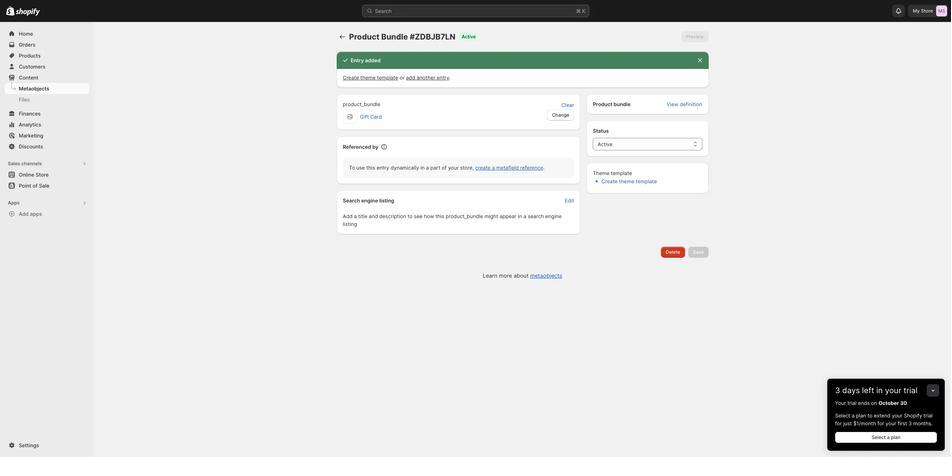 Task type: describe. For each thing, give the bounding box(es) containing it.
october
[[879, 400, 899, 406]]

files link
[[5, 94, 89, 105]]

0 horizontal spatial this
[[367, 165, 375, 171]]

days
[[843, 386, 860, 395]]

your left store,
[[448, 165, 459, 171]]

your up the first
[[892, 413, 903, 419]]

to inside select a plan to extend your shopify trial for just $1/month for your first 3 months.
[[868, 413, 873, 419]]

products link
[[5, 50, 89, 61]]

theme for create theme template or add another entry .
[[361, 74, 376, 81]]

view
[[667, 101, 679, 107]]

just
[[844, 420, 852, 427]]

store for online store
[[36, 172, 49, 178]]

metaobjects link
[[530, 272, 563, 279]]

about
[[514, 272, 529, 279]]

create theme template
[[602, 178, 657, 185]]

⌘ k
[[576, 8, 586, 14]]

products
[[19, 52, 41, 59]]

template for create theme template or add another entry .
[[377, 74, 398, 81]]

use
[[357, 165, 365, 171]]

0 vertical spatial .
[[449, 74, 451, 81]]

add for add apps
[[19, 211, 29, 217]]

your
[[836, 400, 846, 406]]

sales channels
[[8, 161, 42, 166]]

on
[[872, 400, 878, 406]]

delete
[[666, 249, 681, 255]]

point of sale button
[[0, 180, 94, 191]]

orders link
[[5, 39, 89, 50]]

analytics link
[[5, 119, 89, 130]]

analytics
[[19, 121, 41, 128]]

sales
[[8, 161, 20, 166]]

save button
[[689, 247, 709, 258]]

change button
[[548, 110, 574, 121]]

edit
[[565, 197, 574, 204]]

select a plan
[[872, 434, 901, 440]]

appear
[[500, 213, 517, 219]]

. inside 3 days left in your trial element
[[908, 400, 909, 406]]

search engine listing
[[343, 197, 394, 204]]

delete button
[[661, 247, 685, 258]]

title
[[358, 213, 368, 219]]

select for select a plan to extend your shopify trial for just $1/month for your first 3 months.
[[836, 413, 851, 419]]

online store link
[[5, 169, 89, 180]]

bundle
[[381, 32, 408, 42]]

definition
[[680, 101, 703, 107]]

active for status
[[598, 141, 613, 147]]

by
[[373, 144, 379, 150]]

create a metafield reference link
[[476, 165, 544, 171]]

1 horizontal spatial of
[[442, 165, 447, 171]]

product bundle
[[593, 101, 631, 107]]

extend
[[874, 413, 891, 419]]

learn
[[483, 272, 498, 279]]

customers
[[19, 63, 45, 70]]

edit button
[[560, 194, 579, 207]]

preview
[[686, 34, 704, 40]]

0 horizontal spatial engine
[[361, 197, 378, 204]]

months.
[[914, 420, 933, 427]]

customers link
[[5, 61, 89, 72]]

reference
[[520, 165, 544, 171]]

2 for from the left
[[878, 420, 885, 427]]

orders
[[19, 42, 35, 48]]

shopify
[[904, 413, 923, 419]]

plan for select a plan
[[891, 434, 901, 440]]

my
[[913, 8, 920, 14]]

select for select a plan
[[872, 434, 886, 440]]

product for product bundle #zdbjb7ln
[[349, 32, 380, 42]]

referenced
[[343, 144, 371, 150]]

$1/month
[[854, 420, 877, 427]]

status
[[593, 128, 609, 134]]

online
[[19, 172, 34, 178]]

engine inside add a title and description to see how this product_bundle might appear in a search engine listing
[[546, 213, 562, 219]]

#zdbjb7ln
[[410, 32, 456, 42]]

to inside add a title and description to see how this product_bundle might appear in a search engine listing
[[408, 213, 413, 219]]

left
[[863, 386, 875, 395]]

metafield
[[497, 165, 519, 171]]

view definition link
[[662, 99, 707, 110]]

1 horizontal spatial shopify image
[[16, 8, 40, 16]]

store,
[[460, 165, 474, 171]]

gift
[[360, 114, 369, 120]]

gift card
[[360, 114, 382, 120]]

online store
[[19, 172, 49, 178]]

trial inside select a plan to extend your shopify trial for just $1/month for your first 3 months.
[[924, 413, 933, 419]]

30
[[901, 400, 908, 406]]

files
[[19, 96, 30, 103]]

theme for create theme template
[[619, 178, 635, 185]]

a left search
[[524, 213, 527, 219]]

point
[[19, 183, 31, 189]]

this inside add a title and description to see how this product_bundle might appear in a search engine listing
[[436, 213, 444, 219]]

preview button
[[682, 31, 709, 42]]

3 inside select a plan to extend your shopify trial for just $1/month for your first 3 months.
[[909, 420, 912, 427]]

marketing
[[19, 132, 43, 139]]

channels
[[21, 161, 42, 166]]

apps
[[30, 211, 42, 217]]

gift card link
[[360, 114, 382, 120]]

sale
[[39, 183, 49, 189]]

my store image
[[937, 5, 948, 16]]

1 for from the left
[[836, 420, 842, 427]]

point of sale link
[[5, 180, 89, 191]]

select a plan to extend your shopify trial for just $1/month for your first 3 months.
[[836, 413, 933, 427]]

add another entry link
[[406, 74, 449, 81]]

add apps button
[[5, 208, 89, 219]]

first
[[898, 420, 908, 427]]

k
[[583, 8, 586, 14]]

entry added
[[351, 57, 381, 63]]



Task type: locate. For each thing, give the bounding box(es) containing it.
product_bundle left the might
[[446, 213, 483, 219]]

1 vertical spatial to
[[868, 413, 873, 419]]

how
[[424, 213, 434, 219]]

of left sale in the left of the page
[[33, 183, 38, 189]]

active for product bundle #zdbjb7ln
[[462, 34, 476, 40]]

added
[[365, 57, 381, 63]]

select inside select a plan link
[[872, 434, 886, 440]]

0 vertical spatial store
[[921, 8, 934, 14]]

1 vertical spatial trial
[[848, 400, 857, 406]]

1 vertical spatial product
[[593, 101, 613, 107]]

0 horizontal spatial 3
[[836, 386, 841, 395]]

0 vertical spatial active
[[462, 34, 476, 40]]

home link
[[5, 28, 89, 39]]

0 vertical spatial plan
[[856, 413, 867, 419]]

0 horizontal spatial create
[[343, 74, 359, 81]]

select down select a plan to extend your shopify trial for just $1/month for your first 3 months.
[[872, 434, 886, 440]]

might
[[485, 213, 498, 219]]

3 days left in your trial element
[[828, 399, 945, 451]]

add
[[19, 211, 29, 217], [343, 213, 353, 219]]

to use this entry dynamically in a part of your store, create a metafield reference .
[[349, 165, 545, 171]]

add inside add a title and description to see how this product_bundle might appear in a search engine listing
[[343, 213, 353, 219]]

add
[[406, 74, 415, 81]]

1 horizontal spatial search
[[375, 8, 392, 14]]

add a title and description to see how this product_bundle might appear in a search engine listing
[[343, 213, 562, 227]]

0 horizontal spatial in
[[421, 165, 425, 171]]

1 horizontal spatial in
[[518, 213, 522, 219]]

0 horizontal spatial entry
[[377, 165, 389, 171]]

store up sale in the left of the page
[[36, 172, 49, 178]]

finances
[[19, 110, 41, 117]]

metaobjects
[[530, 272, 563, 279]]

online store button
[[0, 169, 94, 180]]

. right "another"
[[449, 74, 451, 81]]

search up title
[[343, 197, 360, 204]]

3
[[836, 386, 841, 395], [909, 420, 912, 427]]

1 vertical spatial create
[[602, 178, 618, 185]]

a right create
[[492, 165, 495, 171]]

in right left
[[877, 386, 883, 395]]

template for create theme template
[[636, 178, 657, 185]]

0 horizontal spatial shopify image
[[6, 6, 15, 16]]

sales channels button
[[5, 158, 89, 169]]

0 horizontal spatial template
[[377, 74, 398, 81]]

create down "entry" on the left top
[[343, 74, 359, 81]]

for left 'just'
[[836, 420, 842, 427]]

0 vertical spatial to
[[408, 213, 413, 219]]

more
[[499, 272, 512, 279]]

content link
[[5, 72, 89, 83]]

0 vertical spatial create theme template link
[[343, 74, 398, 81]]

engine right search
[[546, 213, 562, 219]]

. up shopify
[[908, 400, 909, 406]]

theme down "entry added"
[[361, 74, 376, 81]]

trial right 'your'
[[848, 400, 857, 406]]

create
[[343, 74, 359, 81], [602, 178, 618, 185]]

home
[[19, 31, 33, 37]]

in left 'part'
[[421, 165, 425, 171]]

trial up months.
[[924, 413, 933, 419]]

0 horizontal spatial theme
[[361, 74, 376, 81]]

description
[[379, 213, 406, 219]]

your up "october"
[[886, 386, 902, 395]]

content
[[19, 74, 38, 81]]

add left apps
[[19, 211, 29, 217]]

product bundle #zdbjb7ln
[[349, 32, 456, 42]]

for down extend
[[878, 420, 885, 427]]

add for add a title and description to see how this product_bundle might appear in a search engine listing
[[343, 213, 353, 219]]

1 vertical spatial plan
[[891, 434, 901, 440]]

of inside button
[[33, 183, 38, 189]]

2 vertical spatial trial
[[924, 413, 933, 419]]

. right metafield in the top of the page
[[544, 165, 545, 171]]

1 horizontal spatial 3
[[909, 420, 912, 427]]

search
[[528, 213, 544, 219]]

0 vertical spatial this
[[367, 165, 375, 171]]

store inside online store link
[[36, 172, 49, 178]]

your
[[448, 165, 459, 171], [886, 386, 902, 395], [892, 413, 903, 419], [886, 420, 897, 427]]

marketing link
[[5, 130, 89, 141]]

view definition
[[667, 101, 703, 107]]

my store
[[913, 8, 934, 14]]

0 horizontal spatial listing
[[343, 221, 357, 227]]

of right 'part'
[[442, 165, 447, 171]]

or
[[400, 74, 405, 81]]

0 vertical spatial search
[[375, 8, 392, 14]]

active
[[462, 34, 476, 40], [598, 141, 613, 147]]

in
[[421, 165, 425, 171], [518, 213, 522, 219], [877, 386, 883, 395]]

store
[[921, 8, 934, 14], [36, 172, 49, 178]]

0 horizontal spatial product_bundle
[[343, 101, 380, 107]]

entry right "another"
[[437, 74, 449, 81]]

1 vertical spatial theme
[[619, 178, 635, 185]]

.
[[449, 74, 451, 81], [544, 165, 545, 171], [908, 400, 909, 406]]

active right #zdbjb7ln
[[462, 34, 476, 40]]

1 horizontal spatial product
[[593, 101, 613, 107]]

1 vertical spatial store
[[36, 172, 49, 178]]

settings
[[19, 442, 39, 449]]

1 vertical spatial .
[[544, 165, 545, 171]]

your trial ends on october 30 .
[[836, 400, 909, 406]]

1 vertical spatial entry
[[377, 165, 389, 171]]

1 vertical spatial create theme template link
[[588, 176, 662, 187]]

search for search
[[375, 8, 392, 14]]

1 vertical spatial in
[[518, 213, 522, 219]]

trial inside 3 days left in your trial dropdown button
[[904, 386, 918, 395]]

3 inside dropdown button
[[836, 386, 841, 395]]

plan for select a plan to extend your shopify trial for just $1/month for your first 3 months.
[[856, 413, 867, 419]]

ends
[[858, 400, 870, 406]]

3 days left in your trial
[[836, 386, 918, 395]]

listing down search engine listing
[[343, 221, 357, 227]]

0 vertical spatial engine
[[361, 197, 378, 204]]

this right use
[[367, 165, 375, 171]]

bundle
[[614, 101, 631, 107]]

listing inside add a title and description to see how this product_bundle might appear in a search engine listing
[[343, 221, 357, 227]]

in inside add a title and description to see how this product_bundle might appear in a search engine listing
[[518, 213, 522, 219]]

2 horizontal spatial template
[[636, 178, 657, 185]]

1 vertical spatial active
[[598, 141, 613, 147]]

discounts link
[[5, 141, 89, 152]]

listing up description
[[379, 197, 394, 204]]

1 vertical spatial engine
[[546, 213, 562, 219]]

plan
[[856, 413, 867, 419], [891, 434, 901, 440]]

search up bundle
[[375, 8, 392, 14]]

0 horizontal spatial .
[[449, 74, 451, 81]]

add inside add apps button
[[19, 211, 29, 217]]

and
[[369, 213, 378, 219]]

select inside select a plan to extend your shopify trial for just $1/month for your first 3 months.
[[836, 413, 851, 419]]

in inside dropdown button
[[877, 386, 883, 395]]

trial
[[904, 386, 918, 395], [848, 400, 857, 406], [924, 413, 933, 419]]

1 vertical spatial listing
[[343, 221, 357, 227]]

0 horizontal spatial trial
[[848, 400, 857, 406]]

0 vertical spatial product
[[349, 32, 380, 42]]

1 horizontal spatial add
[[343, 213, 353, 219]]

theme inside "create theme template" link
[[619, 178, 635, 185]]

3 days left in your trial button
[[828, 379, 945, 395]]

store for my store
[[921, 8, 934, 14]]

0 vertical spatial create
[[343, 74, 359, 81]]

add left title
[[343, 213, 353, 219]]

active down status
[[598, 141, 613, 147]]

engine up and
[[361, 197, 378, 204]]

plan down the first
[[891, 434, 901, 440]]

1 horizontal spatial listing
[[379, 197, 394, 204]]

0 vertical spatial template
[[377, 74, 398, 81]]

1 vertical spatial 3
[[909, 420, 912, 427]]

0 horizontal spatial plan
[[856, 413, 867, 419]]

1 horizontal spatial engine
[[546, 213, 562, 219]]

0 horizontal spatial product
[[349, 32, 380, 42]]

1 horizontal spatial create theme template link
[[588, 176, 662, 187]]

0 vertical spatial in
[[421, 165, 425, 171]]

0 vertical spatial trial
[[904, 386, 918, 395]]

1 horizontal spatial trial
[[904, 386, 918, 395]]

1 horizontal spatial entry
[[437, 74, 449, 81]]

2 vertical spatial .
[[908, 400, 909, 406]]

0 vertical spatial theme
[[361, 74, 376, 81]]

0 horizontal spatial for
[[836, 420, 842, 427]]

1 horizontal spatial theme
[[619, 178, 635, 185]]

product up "entry added"
[[349, 32, 380, 42]]

theme down theme template
[[619, 178, 635, 185]]

save
[[693, 249, 704, 255]]

0 horizontal spatial search
[[343, 197, 360, 204]]

1 vertical spatial search
[[343, 197, 360, 204]]

a inside select a plan to extend your shopify trial for just $1/month for your first 3 months.
[[852, 413, 855, 419]]

1 horizontal spatial product_bundle
[[446, 213, 483, 219]]

1 horizontal spatial active
[[598, 141, 613, 147]]

1 horizontal spatial .
[[544, 165, 545, 171]]

3 up 'your'
[[836, 386, 841, 395]]

finances link
[[5, 108, 89, 119]]

a left 'part'
[[426, 165, 429, 171]]

listing
[[379, 197, 394, 204], [343, 221, 357, 227]]

to up $1/month
[[868, 413, 873, 419]]

0 horizontal spatial store
[[36, 172, 49, 178]]

your left the first
[[886, 420, 897, 427]]

2 vertical spatial in
[[877, 386, 883, 395]]

1 vertical spatial of
[[33, 183, 38, 189]]

a
[[426, 165, 429, 171], [492, 165, 495, 171], [354, 213, 357, 219], [524, 213, 527, 219], [852, 413, 855, 419], [887, 434, 890, 440]]

1 vertical spatial product_bundle
[[446, 213, 483, 219]]

1 vertical spatial select
[[872, 434, 886, 440]]

point of sale
[[19, 183, 49, 189]]

1 horizontal spatial to
[[868, 413, 873, 419]]

theme
[[361, 74, 376, 81], [619, 178, 635, 185]]

3 right the first
[[909, 420, 912, 427]]

create
[[476, 165, 491, 171]]

1 horizontal spatial plan
[[891, 434, 901, 440]]

theme template
[[593, 170, 632, 176]]

add apps
[[19, 211, 42, 217]]

1 vertical spatial template
[[611, 170, 632, 176]]

0 vertical spatial 3
[[836, 386, 841, 395]]

card
[[370, 114, 382, 120]]

0 vertical spatial listing
[[379, 197, 394, 204]]

referenced by
[[343, 144, 379, 150]]

2 horizontal spatial .
[[908, 400, 909, 406]]

0 horizontal spatial of
[[33, 183, 38, 189]]

in right appear
[[518, 213, 522, 219]]

1 horizontal spatial template
[[611, 170, 632, 176]]

⌘
[[576, 8, 581, 14]]

0 horizontal spatial add
[[19, 211, 29, 217]]

a left title
[[354, 213, 357, 219]]

plan inside select a plan link
[[891, 434, 901, 440]]

plan inside select a plan to extend your shopify trial for just $1/month for your first 3 months.
[[856, 413, 867, 419]]

select up 'just'
[[836, 413, 851, 419]]

shopify image
[[6, 6, 15, 16], [16, 8, 40, 16]]

0 horizontal spatial create theme template link
[[343, 74, 398, 81]]

product left bundle
[[593, 101, 613, 107]]

entry
[[351, 57, 364, 63]]

this right how
[[436, 213, 444, 219]]

1 horizontal spatial this
[[436, 213, 444, 219]]

2 vertical spatial template
[[636, 178, 657, 185]]

your inside dropdown button
[[886, 386, 902, 395]]

apps
[[8, 200, 20, 206]]

0 vertical spatial select
[[836, 413, 851, 419]]

product_bundle inside add a title and description to see how this product_bundle might appear in a search engine listing
[[446, 213, 483, 219]]

product_bundle up the gift
[[343, 101, 380, 107]]

apps button
[[5, 197, 89, 208]]

trial up 30
[[904, 386, 918, 395]]

template
[[377, 74, 398, 81], [611, 170, 632, 176], [636, 178, 657, 185]]

a down select a plan to extend your shopify trial for just $1/month for your first 3 months.
[[887, 434, 890, 440]]

create theme template or add another entry .
[[343, 74, 451, 81]]

2 horizontal spatial in
[[877, 386, 883, 395]]

0 horizontal spatial to
[[408, 213, 413, 219]]

1 horizontal spatial for
[[878, 420, 885, 427]]

2 horizontal spatial trial
[[924, 413, 933, 419]]

0 vertical spatial entry
[[437, 74, 449, 81]]

0 horizontal spatial active
[[462, 34, 476, 40]]

store right my
[[921, 8, 934, 14]]

learn more about metaobjects
[[483, 272, 563, 279]]

entry left dynamically
[[377, 165, 389, 171]]

this
[[367, 165, 375, 171], [436, 213, 444, 219]]

create for create theme template or add another entry .
[[343, 74, 359, 81]]

1 horizontal spatial store
[[921, 8, 934, 14]]

1 horizontal spatial create
[[602, 178, 618, 185]]

plan up $1/month
[[856, 413, 867, 419]]

0 vertical spatial product_bundle
[[343, 101, 380, 107]]

part
[[431, 165, 441, 171]]

1 vertical spatial this
[[436, 213, 444, 219]]

a up 'just'
[[852, 413, 855, 419]]

to left see
[[408, 213, 413, 219]]

search for search engine listing
[[343, 197, 360, 204]]

create down theme template
[[602, 178, 618, 185]]

create for create theme template
[[602, 178, 618, 185]]

metaobjects
[[19, 85, 49, 92]]

0 vertical spatial of
[[442, 165, 447, 171]]

product for product bundle
[[593, 101, 613, 107]]

0 horizontal spatial select
[[836, 413, 851, 419]]

product_bundle
[[343, 101, 380, 107], [446, 213, 483, 219]]

1 horizontal spatial select
[[872, 434, 886, 440]]



Task type: vqa. For each thing, say whether or not it's contained in the screenshot.
Add your first product 'group'
no



